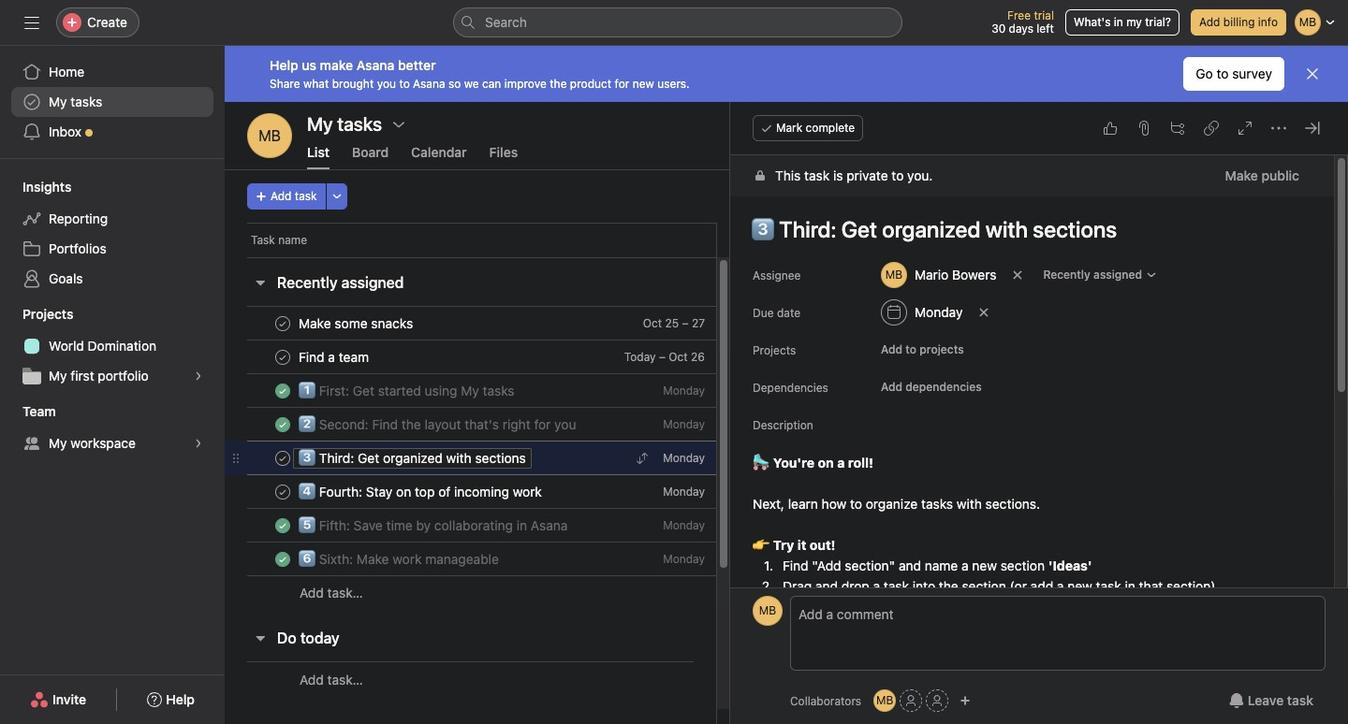 Task type: locate. For each thing, give the bounding box(es) containing it.
recently right remove assignee icon
[[1044, 268, 1091, 282]]

completed checkbox inside the 1️⃣ first: get started using my tasks cell
[[272, 380, 294, 402]]

completed image inside the 1️⃣ first: get started using my tasks cell
[[272, 380, 294, 402]]

–
[[682, 317, 689, 331], [659, 350, 666, 364]]

oct left 25
[[643, 317, 662, 331]]

🛼
[[753, 455, 770, 471]]

2 vertical spatial mb
[[877, 694, 894, 708]]

add task… button inside header recently assigned tree grid
[[300, 584, 363, 604]]

completed image inside make some snacks cell
[[272, 312, 294, 335]]

1 vertical spatial add task…
[[300, 672, 363, 688]]

completed checkbox inside make some snacks cell
[[272, 312, 294, 335]]

task
[[251, 233, 275, 247]]

to right how
[[851, 496, 863, 512]]

– inside make some snacks cell
[[682, 317, 689, 331]]

tasks down "home"
[[71, 94, 102, 110]]

0 horizontal spatial projects
[[22, 306, 73, 322]]

0 vertical spatial add task… button
[[300, 584, 363, 604]]

task for leave
[[1288, 693, 1314, 709]]

1 horizontal spatial mb button
[[753, 597, 783, 627]]

5 completed image from the top
[[272, 548, 294, 571]]

banner
[[225, 46, 1349, 102]]

mario
[[915, 267, 949, 283]]

world domination
[[49, 338, 157, 354]]

due date
[[753, 306, 801, 320]]

help
[[270, 57, 298, 73], [166, 692, 195, 708]]

3️⃣ third: get organized with sections dialog
[[731, 102, 1349, 725]]

0 vertical spatial add task…
[[300, 585, 363, 601]]

1 vertical spatial –
[[659, 350, 666, 364]]

go
[[1196, 66, 1214, 81]]

completed image inside 5️⃣ fifth: save time by collaborating in asana cell
[[272, 515, 294, 537]]

add task… up "today"
[[300, 585, 363, 601]]

add task…
[[300, 585, 363, 601], [300, 672, 363, 688]]

task… for first the add task… row from the bottom of the page
[[327, 672, 363, 688]]

mb down 👉
[[759, 604, 777, 618]]

1 vertical spatial tasks
[[922, 496, 954, 512]]

0 vertical spatial projects
[[22, 306, 73, 322]]

recently inside button
[[277, 274, 338, 291]]

add down monday dropdown button
[[881, 343, 903, 357]]

help button
[[135, 684, 207, 717]]

add task… button for first the add task… row from the bottom of the page
[[300, 670, 363, 691]]

1 vertical spatial help
[[166, 692, 195, 708]]

a down with at the right bottom of page
[[962, 558, 969, 574]]

monday inside 2️⃣ second: find the layout that's right for you cell
[[663, 418, 705, 432]]

private
[[847, 168, 888, 184]]

inbox
[[49, 124, 82, 140]]

recently
[[1044, 268, 1091, 282], [277, 274, 338, 291]]

2 monday row from the top
[[225, 407, 786, 442]]

today
[[300, 630, 340, 647]]

completed image inside 6️⃣ sixth: make work manageable cell
[[272, 548, 294, 571]]

1 completed image from the top
[[272, 414, 294, 436]]

2 horizontal spatial mb
[[877, 694, 894, 708]]

mb button
[[247, 113, 292, 158], [753, 597, 783, 627], [874, 690, 896, 713]]

1 vertical spatial completed image
[[272, 447, 294, 470]]

oct inside make some snacks cell
[[643, 317, 662, 331]]

0 horizontal spatial tasks
[[71, 94, 102, 110]]

projects down due date
[[753, 344, 796, 358]]

– inside find a team cell
[[659, 350, 666, 364]]

26
[[691, 350, 705, 364]]

board
[[352, 144, 389, 160]]

1 vertical spatial mb
[[759, 604, 777, 618]]

4 monday row from the top
[[225, 475, 786, 510]]

global element
[[0, 46, 225, 158]]

1 horizontal spatial help
[[270, 57, 298, 73]]

completed checkbox for 4️⃣ fourth: stay on top of incoming work "text box" on the bottom left of the page
[[272, 481, 294, 503]]

3 completed image from the top
[[272, 380, 294, 402]]

1 horizontal spatial in
[[1125, 579, 1136, 595]]

you
[[377, 76, 396, 90]]

completed checkbox for 6️⃣ sixth: make work manageable 'text box'
[[272, 548, 294, 571]]

help for help
[[166, 692, 195, 708]]

completed checkbox inside find a team cell
[[272, 346, 294, 369]]

1 vertical spatial add task… row
[[225, 662, 786, 698]]

0 vertical spatial mb button
[[247, 113, 292, 158]]

1 horizontal spatial –
[[682, 317, 689, 331]]

3 completed checkbox from the top
[[272, 414, 294, 436]]

section
[[1001, 558, 1045, 574], [962, 579, 1007, 595]]

projects up world
[[22, 306, 73, 322]]

the right the into
[[939, 579, 959, 595]]

task left more actions "image"
[[295, 189, 317, 203]]

1 vertical spatial name
[[925, 558, 958, 574]]

6 monday row from the top
[[225, 542, 786, 577]]

1 vertical spatial oct
[[669, 350, 688, 364]]

oct
[[643, 317, 662, 331], [669, 350, 688, 364]]

to right you
[[399, 76, 410, 90]]

add task… row
[[225, 576, 786, 611], [225, 662, 786, 698]]

name up the into
[[925, 558, 958, 574]]

leave task
[[1248, 693, 1314, 709]]

portfolios link
[[11, 234, 214, 264]]

mb button right collaborators
[[874, 690, 896, 713]]

0 vertical spatial new
[[633, 76, 655, 90]]

add down add to projects button
[[881, 380, 903, 394]]

0 vertical spatial the
[[550, 76, 567, 90]]

my inside teams element
[[49, 436, 67, 451]]

row up 2️⃣ second: find the layout that's right for you cell
[[225, 340, 786, 375]]

help inside help us make asana better share what brought you to asana so we can improve the product for new users.
[[270, 57, 298, 73]]

assigned inside button
[[342, 274, 404, 291]]

2 vertical spatial new
[[1068, 579, 1093, 595]]

1 completed checkbox from the top
[[272, 312, 294, 335]]

my down team
[[49, 436, 67, 451]]

projects inside dropdown button
[[22, 306, 73, 322]]

1 add task… from the top
[[300, 585, 363, 601]]

you.
[[908, 168, 933, 184]]

in left that in the right bottom of the page
[[1125, 579, 1136, 595]]

workspace
[[71, 436, 136, 451]]

monday for the 1️⃣ first: get started using my tasks cell
[[663, 384, 705, 398]]

4️⃣ Fourth: Stay on top of incoming work text field
[[295, 483, 548, 502]]

section up the '(or'
[[1001, 558, 1045, 574]]

banner containing help us make asana better
[[225, 46, 1349, 102]]

3 completed checkbox from the top
[[272, 515, 294, 537]]

completed image for find a team 'text field'
[[272, 346, 294, 369]]

1 horizontal spatial oct
[[669, 350, 688, 364]]

1 my from the top
[[49, 94, 67, 110]]

0 vertical spatial in
[[1114, 15, 1124, 29]]

insights button
[[0, 178, 72, 197]]

main content containing this task is private to you.
[[731, 155, 1335, 725]]

recently right collapse task list for this section image
[[277, 274, 338, 291]]

on
[[818, 455, 834, 471]]

2 completed image from the top
[[272, 447, 294, 470]]

row
[[247, 257, 717, 259], [225, 306, 786, 341], [225, 340, 786, 375]]

1 horizontal spatial the
[[939, 579, 959, 595]]

new down with at the right bottom of page
[[973, 558, 997, 574]]

reporting link
[[11, 204, 214, 234]]

leave task button
[[1217, 685, 1326, 718]]

recently assigned
[[1044, 268, 1143, 282], [277, 274, 404, 291]]

completed checkbox for find a team 'text field'
[[272, 346, 294, 369]]

add billing info button
[[1191, 9, 1287, 36]]

mb right collaborators
[[877, 694, 894, 708]]

completed image inside '4️⃣ fourth: stay on top of incoming work' cell
[[272, 481, 294, 503]]

my inside the global element
[[49, 94, 67, 110]]

1 horizontal spatial recently
[[1044, 268, 1091, 282]]

– right today
[[659, 350, 666, 364]]

my tasks
[[307, 113, 382, 135]]

trial?
[[1146, 15, 1172, 29]]

monday button
[[873, 296, 972, 330]]

27
[[692, 317, 705, 331]]

0 vertical spatial mb
[[259, 127, 281, 144]]

3 completed image from the top
[[272, 481, 294, 503]]

to
[[1217, 66, 1229, 81], [399, 76, 410, 90], [892, 168, 904, 184], [906, 343, 917, 357], [851, 496, 863, 512]]

it
[[798, 538, 807, 554]]

new right for at the left top of the page
[[633, 76, 655, 90]]

tasks
[[71, 94, 102, 110], [922, 496, 954, 512]]

go to survey button
[[1184, 57, 1285, 91]]

completed image
[[272, 414, 294, 436], [272, 447, 294, 470], [272, 481, 294, 503]]

completed image inside find a team cell
[[272, 346, 294, 369]]

completed image inside 2️⃣ second: find the layout that's right for you cell
[[272, 414, 294, 436]]

1 horizontal spatial assigned
[[1094, 268, 1143, 282]]

task… inside header recently assigned tree grid
[[327, 585, 363, 601]]

0 vertical spatial name
[[278, 233, 307, 247]]

2 completed image from the top
[[272, 346, 294, 369]]

0 vertical spatial help
[[270, 57, 298, 73]]

my inside 'projects' element
[[49, 368, 67, 384]]

1 horizontal spatial mb
[[759, 604, 777, 618]]

my up inbox
[[49, 94, 67, 110]]

2 vertical spatial mb button
[[874, 690, 896, 713]]

6️⃣ sixth: make work manageable cell
[[225, 542, 717, 577]]

completed checkbox inside '4️⃣ fourth: stay on top of incoming work' cell
[[272, 481, 294, 503]]

add task button
[[247, 184, 326, 210]]

insights
[[22, 179, 72, 195]]

completed checkbox inside 6️⃣ sixth: make work manageable cell
[[272, 548, 294, 571]]

add task… button up "today"
[[300, 584, 363, 604]]

2 vertical spatial my
[[49, 436, 67, 451]]

🛼 you're on a roll!
[[753, 455, 874, 471]]

monday inside 6️⃣ sixth: make work manageable cell
[[663, 553, 705, 567]]

new down 'ideas'
[[1068, 579, 1093, 595]]

task left the into
[[884, 579, 909, 595]]

1 horizontal spatial new
[[973, 558, 997, 574]]

0 vertical spatial completed image
[[272, 414, 294, 436]]

how
[[822, 496, 847, 512]]

2 add task… button from the top
[[300, 670, 363, 691]]

1 monday row from the top
[[225, 374, 786, 408]]

dependencies
[[906, 380, 982, 394]]

add inside header recently assigned tree grid
[[300, 585, 324, 601]]

this task is private to you.
[[776, 168, 933, 184]]

completed checkbox inside 3️⃣ third: get organized with sections cell
[[272, 447, 294, 470]]

1 horizontal spatial and
[[899, 558, 922, 574]]

a right the 'on'
[[838, 455, 845, 471]]

go to survey
[[1196, 66, 1273, 81]]

0 likes. click to like this task image
[[1103, 121, 1118, 136]]

0 vertical spatial task…
[[327, 585, 363, 601]]

0 horizontal spatial the
[[550, 76, 567, 90]]

and down the "add
[[816, 579, 838, 595]]

0 horizontal spatial oct
[[643, 317, 662, 331]]

monday inside 5️⃣ fifth: save time by collaborating in asana cell
[[663, 519, 705, 533]]

1 horizontal spatial tasks
[[922, 496, 954, 512]]

add task… down "today"
[[300, 672, 363, 688]]

4 completed checkbox from the top
[[272, 548, 294, 571]]

add or remove collaborators image
[[960, 696, 971, 707]]

the left product
[[550, 76, 567, 90]]

1 task… from the top
[[327, 585, 363, 601]]

1 completed checkbox from the top
[[272, 380, 294, 402]]

help inside help dropdown button
[[166, 692, 195, 708]]

1 horizontal spatial name
[[925, 558, 958, 574]]

main content
[[731, 155, 1335, 725]]

1 horizontal spatial projects
[[753, 344, 796, 358]]

recently assigned right remove assignee icon
[[1044, 268, 1143, 282]]

2️⃣ second: find the layout that's right for you cell
[[225, 407, 717, 442]]

25
[[665, 317, 679, 331]]

assigned inside popup button
[[1094, 268, 1143, 282]]

1 completed image from the top
[[272, 312, 294, 335]]

1 vertical spatial projects
[[753, 344, 796, 358]]

name
[[278, 233, 307, 247], [925, 558, 958, 574]]

0 vertical spatial my
[[49, 94, 67, 110]]

mb for bottom mb button
[[877, 694, 894, 708]]

the inside help us make asana better share what brought you to asana so we can improve the product for new users.
[[550, 76, 567, 90]]

mb button down drag
[[753, 597, 783, 627]]

👉
[[753, 538, 770, 554]]

Completed checkbox
[[272, 380, 294, 402], [272, 447, 294, 470], [272, 515, 294, 537], [272, 548, 294, 571]]

monday row
[[225, 374, 786, 408], [225, 407, 786, 442], [225, 441, 786, 476], [225, 475, 786, 510], [225, 509, 786, 543], [225, 542, 786, 577]]

section left the '(or'
[[962, 579, 1007, 595]]

in left my
[[1114, 15, 1124, 29]]

my first portfolio
[[49, 368, 149, 384]]

mark
[[776, 121, 803, 135]]

0 horizontal spatial recently
[[277, 274, 338, 291]]

invite button
[[18, 684, 99, 717]]

1 vertical spatial new
[[973, 558, 997, 574]]

3 my from the top
[[49, 436, 67, 451]]

add up do today button
[[300, 585, 324, 601]]

add task… inside header recently assigned tree grid
[[300, 585, 363, 601]]

monday inside '4️⃣ fourth: stay on top of incoming work' cell
[[663, 485, 705, 499]]

task… up "today"
[[327, 585, 363, 601]]

completed image for 3️⃣ third: get organized with sections text box
[[272, 447, 294, 470]]

recently assigned up make some snacks text box on the left
[[277, 274, 404, 291]]

3️⃣ Third: Get organized with sections text field
[[295, 449, 532, 468]]

my tasks
[[49, 94, 102, 110]]

add task… button down "today"
[[300, 670, 363, 691]]

2 my from the top
[[49, 368, 67, 384]]

0 vertical spatial –
[[682, 317, 689, 331]]

home
[[49, 64, 85, 80]]

1 vertical spatial in
[[1125, 579, 1136, 595]]

2 completed checkbox from the top
[[272, 447, 294, 470]]

completed checkbox for make some snacks text box on the left
[[272, 312, 294, 335]]

assignee
[[753, 269, 801, 283]]

0 horizontal spatial in
[[1114, 15, 1124, 29]]

row up the 1️⃣ first: get started using my tasks cell
[[225, 306, 786, 341]]

mb button left list
[[247, 113, 292, 158]]

completed image for 4️⃣ fourth: stay on top of incoming work "text box" on the bottom left of the page
[[272, 481, 294, 503]]

oct left 26 on the right
[[669, 350, 688, 364]]

2 task… from the top
[[327, 672, 363, 688]]

0 horizontal spatial mb
[[259, 127, 281, 144]]

mb left list
[[259, 127, 281, 144]]

files link
[[490, 144, 518, 170]]

billing
[[1224, 15, 1256, 29]]

can
[[482, 76, 501, 90]]

4 completed image from the top
[[272, 515, 294, 537]]

1 vertical spatial the
[[939, 579, 959, 595]]

1 vertical spatial add task… button
[[300, 670, 363, 691]]

0 horizontal spatial assigned
[[342, 274, 404, 291]]

'ideas'
[[1049, 558, 1093, 574]]

new inside help us make asana better share what brought you to asana so we can improve the product for new users.
[[633, 76, 655, 90]]

2 horizontal spatial mb button
[[874, 690, 896, 713]]

to inside description 'document'
[[851, 496, 863, 512]]

1 vertical spatial and
[[816, 579, 838, 595]]

name right task
[[278, 233, 307, 247]]

completed image
[[272, 312, 294, 335], [272, 346, 294, 369], [272, 380, 294, 402], [272, 515, 294, 537], [272, 548, 294, 571]]

header recently assigned tree grid
[[225, 306, 786, 611]]

and up the into
[[899, 558, 922, 574]]

tasks inside description 'document'
[[922, 496, 954, 512]]

monday inside 3️⃣ third: get organized with sections cell
[[663, 451, 705, 466]]

monday inside the 1️⃣ first: get started using my tasks cell
[[663, 384, 705, 398]]

completed checkbox inside 5️⃣ fifth: save time by collaborating in asana cell
[[272, 515, 294, 537]]

task right leave
[[1288, 693, 1314, 709]]

name inside the 👉 try it out! find "add section" and name a new section 'ideas' drag and drop a task into the section (or add a new task in that section)
[[925, 558, 958, 574]]

my for my tasks
[[49, 94, 67, 110]]

what's in my trial?
[[1074, 15, 1172, 29]]

0 horizontal spatial new
[[633, 76, 655, 90]]

4 completed checkbox from the top
[[272, 481, 294, 503]]

add subtask image
[[1171, 121, 1186, 136]]

a
[[838, 455, 845, 471], [962, 558, 969, 574], [873, 579, 881, 595], [1057, 579, 1064, 595]]

2️⃣ Second: Find the layout that's right for you text field
[[295, 415, 582, 434]]

left
[[1037, 22, 1055, 36]]

task left is
[[805, 168, 830, 184]]

make
[[320, 57, 353, 73]]

this
[[776, 168, 801, 184]]

1 add task… button from the top
[[300, 584, 363, 604]]

my left first
[[49, 368, 67, 384]]

1 vertical spatial task…
[[327, 672, 363, 688]]

tasks left with at the right bottom of page
[[922, 496, 954, 512]]

into
[[913, 579, 936, 595]]

0 vertical spatial add task… row
[[225, 576, 786, 611]]

task… for 2nd the add task… row from the bottom of the page
[[327, 585, 363, 601]]

recently assigned button
[[1035, 262, 1166, 288]]

0 horizontal spatial name
[[278, 233, 307, 247]]

0 vertical spatial oct
[[643, 317, 662, 331]]

mb
[[259, 127, 281, 144], [759, 604, 777, 618], [877, 694, 894, 708]]

out!
[[810, 538, 836, 554]]

1 horizontal spatial recently assigned
[[1044, 268, 1143, 282]]

0 horizontal spatial help
[[166, 692, 195, 708]]

task
[[805, 168, 830, 184], [295, 189, 317, 203], [884, 579, 909, 595], [1096, 579, 1122, 595], [1288, 693, 1314, 709]]

1 vertical spatial my
[[49, 368, 67, 384]]

– left '27'
[[682, 317, 689, 331]]

Completed checkbox
[[272, 312, 294, 335], [272, 346, 294, 369], [272, 414, 294, 436], [272, 481, 294, 503]]

0 horizontal spatial –
[[659, 350, 666, 364]]

0 vertical spatial tasks
[[71, 94, 102, 110]]

2 completed checkbox from the top
[[272, 346, 294, 369]]

clear due date image
[[979, 307, 990, 318]]

task… down "today"
[[327, 672, 363, 688]]

my for my first portfolio
[[49, 368, 67, 384]]

2 vertical spatial completed image
[[272, 481, 294, 503]]

add up task name
[[271, 189, 292, 203]]

completed checkbox inside 2️⃣ second: find the layout that's right for you cell
[[272, 414, 294, 436]]



Task type: describe. For each thing, give the bounding box(es) containing it.
so
[[449, 76, 461, 90]]

monday inside dropdown button
[[915, 304, 963, 320]]

recently assigned button
[[277, 266, 404, 300]]

to left you.
[[892, 168, 904, 184]]

0 horizontal spatial mb button
[[247, 113, 292, 158]]

mario bowers button
[[873, 259, 1005, 292]]

recently assigned inside popup button
[[1044, 268, 1143, 282]]

projects element
[[0, 298, 225, 395]]

"add
[[812, 558, 842, 574]]

what's
[[1074, 15, 1111, 29]]

find
[[783, 558, 809, 574]]

domination
[[88, 338, 157, 354]]

hide sidebar image
[[24, 15, 39, 30]]

first
[[71, 368, 94, 384]]

asana
[[413, 76, 445, 90]]

see details, my workspace image
[[193, 438, 204, 450]]

👉 try it out! find "add section" and name a new section 'ideas' drag and drop a task into the section (or add a new task in that section)
[[753, 538, 1216, 595]]

world domination link
[[11, 332, 214, 362]]

3️⃣ third: get organized with sections cell
[[225, 441, 717, 476]]

dismiss image
[[1306, 67, 1321, 81]]

task name
[[251, 233, 307, 247]]

my workspace
[[49, 436, 136, 451]]

4️⃣ fourth: stay on top of incoming work cell
[[225, 475, 717, 510]]

my first portfolio link
[[11, 362, 214, 392]]

6️⃣ Sixth: Make work manageable text field
[[295, 550, 505, 569]]

search list box
[[453, 7, 903, 37]]

more actions image
[[331, 191, 342, 202]]

dependencies
[[753, 381, 829, 395]]

add billing info
[[1200, 15, 1278, 29]]

row up make some snacks cell
[[247, 257, 717, 259]]

projects inside main content
[[753, 344, 796, 358]]

3 monday row from the top
[[225, 441, 786, 476]]

find a team cell
[[225, 340, 717, 375]]

section"
[[845, 558, 896, 574]]

0 horizontal spatial recently assigned
[[277, 274, 404, 291]]

description document
[[732, 453, 1312, 701]]

add to projects
[[881, 343, 964, 357]]

0 vertical spatial and
[[899, 558, 922, 574]]

add left billing
[[1200, 15, 1221, 29]]

section)
[[1167, 579, 1216, 595]]

0 horizontal spatial and
[[816, 579, 838, 595]]

collapse task list for this section image
[[253, 275, 268, 290]]

5️⃣ fifth: save time by collaborating in asana cell
[[225, 509, 717, 543]]

to right the go on the right top
[[1217, 66, 1229, 81]]

30
[[992, 22, 1006, 36]]

due
[[753, 306, 774, 320]]

0 vertical spatial section
[[1001, 558, 1045, 574]]

make
[[1226, 168, 1259, 184]]

a right add
[[1057, 579, 1064, 595]]

my
[[1127, 15, 1143, 29]]

attachments: add a file to this task, 3️⃣ third: get organized with sections image
[[1137, 121, 1152, 136]]

completed checkbox for 2️⃣ second: find the layout that's right for you text field
[[272, 414, 294, 436]]

goals link
[[11, 264, 214, 294]]

completed image for the 5️⃣ fifth: save time by collaborating in asana "text box"
[[272, 515, 294, 537]]

drop
[[842, 579, 870, 595]]

help us make asana better share what brought you to asana so we can improve the product for new users.
[[270, 57, 690, 90]]

mark complete button
[[753, 115, 864, 141]]

next,
[[753, 496, 785, 512]]

add dependencies
[[881, 380, 982, 394]]

improve
[[505, 76, 547, 90]]

list link
[[307, 144, 330, 170]]

make some snacks cell
[[225, 306, 717, 341]]

product
[[570, 76, 612, 90]]

completed image for 2️⃣ second: find the layout that's right for you text field
[[272, 414, 294, 436]]

goals
[[49, 271, 83, 287]]

brought
[[332, 76, 374, 90]]

do
[[277, 630, 297, 647]]

bowers
[[953, 267, 997, 283]]

completed checkbox for 1️⃣ first: get started using my tasks text field at the bottom of the page
[[272, 380, 294, 402]]

public
[[1262, 168, 1300, 184]]

monday for 6️⃣ sixth: make work manageable cell
[[663, 553, 705, 567]]

(or
[[1010, 579, 1027, 595]]

what's in my trial? button
[[1066, 9, 1180, 36]]

calendar
[[411, 144, 467, 160]]

in inside button
[[1114, 15, 1124, 29]]

Make some snacks text field
[[295, 314, 419, 333]]

inbox link
[[11, 117, 214, 147]]

add task
[[271, 189, 317, 203]]

Task Name text field
[[740, 208, 1312, 251]]

completed image for 1️⃣ first: get started using my tasks text field at the bottom of the page
[[272, 380, 294, 402]]

insights element
[[0, 170, 225, 298]]

my workspace link
[[11, 429, 214, 459]]

projects button
[[0, 305, 73, 324]]

to left projects
[[906, 343, 917, 357]]

oct inside find a team cell
[[669, 350, 688, 364]]

do today
[[277, 630, 340, 647]]

add dependencies button
[[873, 375, 991, 401]]

move tasks between sections image
[[637, 453, 648, 464]]

monday for '4️⃣ fourth: stay on top of incoming work' cell
[[663, 485, 705, 499]]

help for help us make asana better share what brought you to asana so we can improve the product for new users.
[[270, 57, 298, 73]]

next, learn how to organize tasks with sections.
[[753, 496, 1041, 512]]

5 monday row from the top
[[225, 509, 786, 543]]

today – oct 26
[[624, 350, 705, 364]]

my tasks link
[[11, 87, 214, 117]]

that
[[1140, 579, 1163, 595]]

task left that in the right bottom of the page
[[1096, 579, 1122, 595]]

tasks inside the my tasks link
[[71, 94, 102, 110]]

drag
[[783, 579, 812, 595]]

monday for 2️⃣ second: find the layout that's right for you cell
[[663, 418, 705, 432]]

remove assignee image
[[1013, 270, 1024, 281]]

calendar link
[[411, 144, 467, 170]]

do today button
[[277, 622, 340, 656]]

collaborators
[[791, 695, 862, 709]]

monday for 5️⃣ fifth: save time by collaborating in asana cell
[[663, 519, 705, 533]]

is
[[834, 168, 843, 184]]

teams element
[[0, 395, 225, 463]]

close details image
[[1306, 121, 1321, 136]]

the inside the 👉 try it out! find "add section" and name a new section 'ideas' drag and drop a task into the section (or add a new task in that section)
[[939, 579, 959, 595]]

1 vertical spatial section
[[962, 579, 1007, 595]]

team button
[[0, 403, 56, 421]]

1️⃣ First: Get started using My tasks text field
[[295, 382, 520, 400]]

my for my workspace
[[49, 436, 67, 451]]

completed image for make some snacks text box on the left
[[272, 312, 294, 335]]

try
[[773, 538, 795, 554]]

what
[[303, 76, 329, 90]]

completed checkbox for 3️⃣ third: get organized with sections text box
[[272, 447, 294, 470]]

a right drop
[[873, 579, 881, 595]]

sections.
[[986, 496, 1041, 512]]

monday for 3️⃣ third: get organized with sections cell
[[663, 451, 705, 466]]

completed checkbox for the 5️⃣ fifth: save time by collaborating in asana "text box"
[[272, 515, 294, 537]]

5️⃣ Fifth: Save time by collaborating in Asana text field
[[295, 517, 574, 535]]

task name row
[[225, 223, 786, 258]]

info
[[1259, 15, 1278, 29]]

collapse task list for this section image
[[253, 631, 268, 646]]

task for this
[[805, 168, 830, 184]]

see details, my first portfolio image
[[193, 371, 204, 382]]

world
[[49, 338, 84, 354]]

mark complete
[[776, 121, 855, 135]]

free trial 30 days left
[[992, 8, 1055, 36]]

description
[[753, 419, 814, 433]]

recently inside popup button
[[1044, 268, 1091, 282]]

completed image for 6️⃣ sixth: make work manageable 'text box'
[[272, 548, 294, 571]]

main content inside 3️⃣ third: get organized with sections dialog
[[731, 155, 1335, 725]]

add down do today button
[[300, 672, 324, 688]]

share
[[270, 76, 300, 90]]

row containing oct 25
[[225, 306, 786, 341]]

create button
[[56, 7, 140, 37]]

show options image
[[392, 117, 407, 132]]

complete
[[806, 121, 855, 135]]

in inside the 👉 try it out! find "add section" and name a new section 'ideas' drag and drop a task into the section (or add a new task in that section)
[[1125, 579, 1136, 595]]

add
[[1031, 579, 1054, 595]]

2 add task… from the top
[[300, 672, 363, 688]]

survey
[[1233, 66, 1273, 81]]

task for add
[[295, 189, 317, 203]]

add task… button for 2nd the add task… row from the bottom of the page
[[300, 584, 363, 604]]

more actions for this task image
[[1272, 121, 1287, 136]]

mb for the left mb button
[[259, 127, 281, 144]]

mb for middle mb button
[[759, 604, 777, 618]]

us
[[302, 57, 317, 73]]

1️⃣ first: get started using my tasks cell
[[225, 374, 717, 408]]

organize
[[866, 496, 918, 512]]

1 add task… row from the top
[[225, 576, 786, 611]]

date
[[777, 306, 801, 320]]

to inside help us make asana better share what brought you to asana so we can improve the product for new users.
[[399, 76, 410, 90]]

copy task link image
[[1205, 121, 1219, 136]]

1 vertical spatial mb button
[[753, 597, 783, 627]]

Find a team text field
[[295, 348, 375, 367]]

leave
[[1248, 693, 1284, 709]]

full screen image
[[1238, 121, 1253, 136]]

2 add task… row from the top
[[225, 662, 786, 698]]

row containing today
[[225, 340, 786, 375]]

name inside row
[[278, 233, 307, 247]]

for
[[615, 76, 630, 90]]

2 horizontal spatial new
[[1068, 579, 1093, 595]]



Task type: vqa. For each thing, say whether or not it's contained in the screenshot.
form for Copy form link
no



